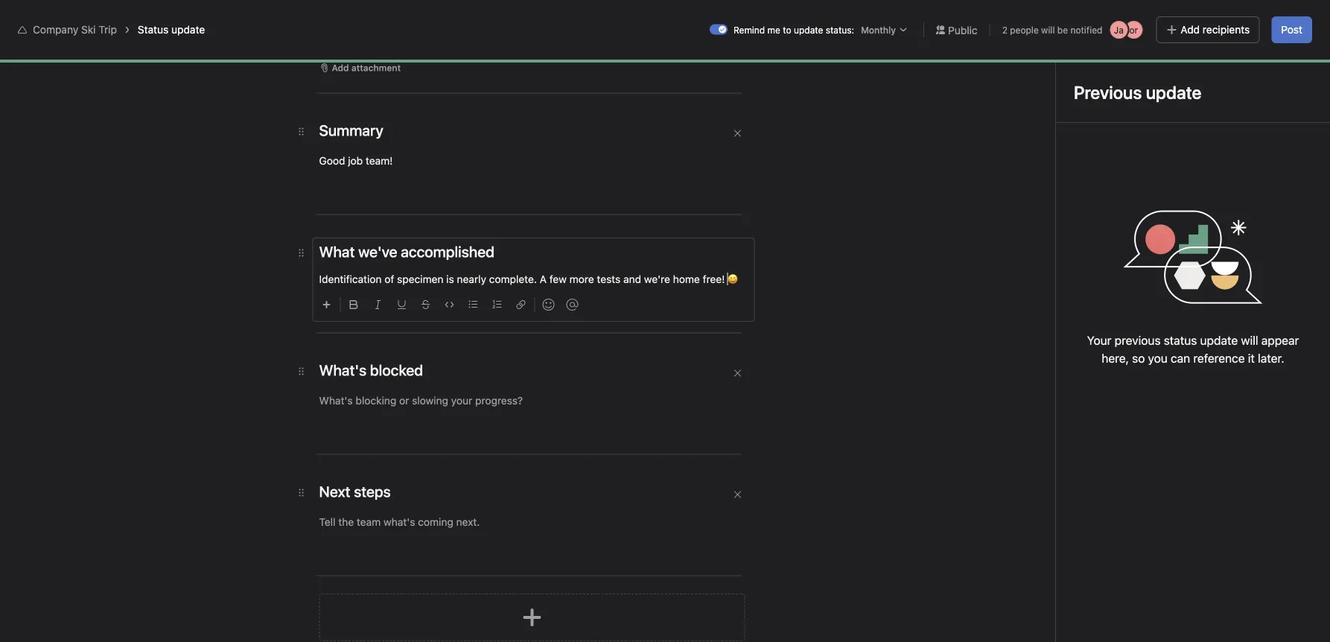 Task type: locate. For each thing, give the bounding box(es) containing it.
1 vertical spatial ts
[[732, 371, 744, 381]]

1 horizontal spatial ts
[[1211, 58, 1222, 69]]

sub-
[[333, 567, 360, 581]]

remind me to update status:
[[734, 25, 855, 35]]

0 vertical spatial ja
[[1114, 25, 1124, 35]]

company for company ski trip
[[33, 23, 78, 36]]

ja
[[1114, 25, 1124, 35], [1227, 58, 1236, 69]]

ts button
[[728, 367, 749, 385]]

it
[[1248, 351, 1255, 365]]

add for add billing info
[[1212, 13, 1229, 23]]

1 horizontal spatial update
[[794, 25, 823, 35]]

post
[[1281, 23, 1303, 36]]

ja down the recipients
[[1227, 58, 1236, 69]]

19 days left
[[1048, 18, 1096, 28]]

notified
[[1071, 25, 1103, 35]]

0 horizontal spatial or
[[1130, 25, 1138, 35]]

add left 'a'
[[348, 590, 365, 600]]

add for add a sub-goal
[[348, 590, 365, 600]]

remove section image
[[733, 129, 742, 138], [733, 490, 742, 499]]

italics image
[[374, 300, 382, 309]]

company up my
[[33, 23, 78, 36]]

trial?
[[1169, 13, 1190, 23]]

previous
[[1115, 333, 1161, 347]]

in
[[1144, 13, 1151, 23]]

of
[[385, 273, 394, 285]]

Section title text field
[[319, 360, 423, 381]]

goals
[[138, 47, 163, 59], [360, 567, 390, 581]]

company down workspace at left top
[[66, 63, 130, 80]]

add left attachment
[[332, 63, 349, 73]]

company
[[33, 23, 78, 36], [66, 63, 130, 80]]

1 remove section image from the top
[[733, 129, 742, 138]]

2 people will be notified
[[1002, 25, 1103, 35]]

octopus
[[384, 370, 425, 382]]

here,
[[1102, 351, 1129, 365]]

good
[[319, 155, 345, 167]]

2 remove section image from the top
[[733, 490, 742, 499]]

1 vertical spatial will
[[1241, 333, 1259, 347]]

0 vertical spatial ts
[[1211, 58, 1222, 69]]

update inside your previous status update will appear here, so you can reference it later.
[[1200, 333, 1238, 347]]

previous update
[[1074, 82, 1202, 103]]

0 vertical spatial goals
[[138, 47, 163, 59]]

company ski trip
[[66, 63, 183, 80]]

1 horizontal spatial will
[[1241, 333, 1259, 347]]

appear
[[1262, 333, 1299, 347]]

your
[[1087, 333, 1112, 347]]

19
[[1048, 18, 1058, 28]]

add report section image
[[520, 606, 544, 629]]

1 vertical spatial company
[[66, 63, 130, 80]]

will left be
[[1041, 25, 1055, 35]]

0 horizontal spatial ts
[[732, 371, 744, 381]]

status update
[[138, 23, 205, 36]]

will up it
[[1241, 333, 1259, 347]]

my workspace goals
[[66, 47, 163, 59]]

add down trial?
[[1181, 23, 1200, 36]]

ts
[[1211, 58, 1222, 69], [732, 371, 744, 381]]

add billing info
[[1212, 13, 1274, 23]]

add inside dropdown button
[[332, 63, 349, 73]]

0 horizontal spatial will
[[1041, 25, 1055, 35]]

goals up add a sub-goal button
[[360, 567, 390, 581]]

you
[[1148, 351, 1168, 365]]

2 horizontal spatial update
[[1200, 333, 1238, 347]]

add attachment
[[332, 63, 401, 73]]

to
[[783, 25, 791, 35]]

specimen
[[428, 370, 476, 382]]

code image
[[445, 300, 454, 309]]

2
[[1002, 25, 1008, 35]]

company for company ski trip
[[66, 63, 130, 80]]

link image
[[517, 300, 526, 309]]

switch
[[710, 24, 728, 35]]

add for add recipients
[[1181, 23, 1200, 36]]

add up add recipients
[[1212, 13, 1229, 23]]

identification
[[319, 273, 382, 285]]

1 horizontal spatial or
[[1242, 58, 1251, 69]]

will inside your previous status update will appear here, so you can reference it later.
[[1241, 333, 1259, 347]]

remove section image for summary text box
[[733, 129, 742, 138]]

1 vertical spatial remove section image
[[733, 490, 742, 499]]

add
[[1212, 13, 1229, 23], [1181, 23, 1200, 36], [332, 63, 349, 73], [348, 590, 365, 600]]

remove section image
[[733, 369, 742, 378]]

a
[[540, 273, 547, 285]]

a
[[367, 590, 373, 600]]

goals up ski trip
[[138, 47, 163, 59]]

octopus specimen link
[[384, 368, 615, 384]]

strikethrough image
[[421, 300, 430, 309]]

info
[[1259, 13, 1274, 23]]

octopus specimen
[[384, 370, 476, 382]]

list box
[[489, 6, 847, 30]]

update
[[171, 23, 205, 36], [794, 25, 823, 35], [1200, 333, 1238, 347]]

ski trip
[[133, 63, 183, 80]]

0 horizontal spatial goals
[[138, 47, 163, 59]]

will
[[1041, 25, 1055, 35], [1241, 333, 1259, 347]]

or down what's
[[1130, 25, 1138, 35]]

Section title text field
[[319, 120, 384, 141]]

1 vertical spatial ja
[[1227, 58, 1236, 69]]

ski
[[81, 23, 96, 36]]

update right the status
[[171, 23, 205, 36]]

0 vertical spatial company
[[33, 23, 78, 36]]

or down the recipients
[[1242, 58, 1251, 69]]

update right to
[[794, 25, 823, 35]]

remove section image for next steps text box
[[733, 490, 742, 499]]

add billing info button
[[1205, 7, 1281, 28]]

toolbar
[[316, 288, 754, 315]]

Section title text field
[[319, 481, 391, 502]]

ja down what's
[[1114, 25, 1124, 35]]

add recipients
[[1181, 23, 1250, 36]]

share button
[[1263, 53, 1312, 74]]

your previous status update will appear here, so you can reference it later.
[[1087, 333, 1299, 365]]

1 horizontal spatial goals
[[360, 567, 390, 581]]

company ski trip link
[[33, 23, 117, 36]]

update for your previous status update will appear here, so you can reference it later.
[[1200, 333, 1238, 347]]

my
[[66, 47, 80, 59]]

update up reference
[[1200, 333, 1238, 347]]

0 vertical spatial remove section image
[[733, 129, 742, 138]]



Task type: vqa. For each thing, say whether or not it's contained in the screenshot.
Completed checkbox
no



Task type: describe. For each thing, give the bounding box(es) containing it.
add a sub-goal button
[[326, 585, 420, 606]]

billing
[[1231, 13, 1256, 23]]

complete.
[[489, 273, 537, 285]]

add attachment button
[[313, 57, 408, 78]]

ts inside button
[[732, 371, 744, 381]]

Goal name text field
[[321, 114, 1009, 168]]

what's in my trial?
[[1112, 13, 1190, 23]]

free!
[[703, 273, 725, 285]]

tests
[[597, 273, 621, 285]]

0 horizontal spatial update
[[171, 23, 205, 36]]

share
[[1281, 58, 1306, 69]]

bold image
[[350, 300, 359, 309]]

0%
[[352, 289, 374, 307]]

reference
[[1194, 351, 1245, 365]]

1 vertical spatial or
[[1242, 58, 1251, 69]]

we're
[[644, 273, 670, 285]]

insert an object image
[[322, 300, 331, 309]]

1 vertical spatial goals
[[360, 567, 390, 581]]

my
[[1154, 13, 1166, 23]]

add for add attachment
[[332, 63, 349, 73]]

add recipients button
[[1156, 16, 1260, 43]]

team!
[[366, 155, 393, 167]]

public
[[948, 24, 978, 36]]

numbered list image
[[493, 300, 502, 309]]

100%
[[385, 289, 423, 307]]

underline image
[[397, 300, 406, 309]]

so
[[1132, 351, 1145, 365]]

more
[[570, 273, 594, 285]]

😀
[[728, 273, 738, 285]]

bulleted list image
[[469, 300, 478, 309]]

emoji image
[[543, 299, 555, 311]]

attachment
[[351, 63, 401, 73]]

me
[[768, 25, 781, 35]]

left
[[1083, 18, 1096, 28]]

update for remind me to update status:
[[794, 25, 823, 35]]

monthly
[[861, 25, 896, 35]]

Section title text field
[[319, 241, 495, 262]]

1 horizontal spatial ja
[[1227, 58, 1236, 69]]

add a sub-goal
[[348, 590, 413, 600]]

good job team!
[[319, 155, 393, 167]]

be
[[1058, 25, 1068, 35]]

and
[[623, 273, 641, 285]]

what's
[[1112, 13, 1141, 23]]

post button
[[1272, 16, 1312, 43]]

my workspace goals link
[[66, 45, 163, 61]]

remind
[[734, 25, 765, 35]]

0% / 100%
[[352, 289, 423, 307]]

later.
[[1258, 351, 1285, 365]]

job
[[348, 155, 363, 167]]

/
[[377, 289, 382, 307]]

few
[[550, 273, 567, 285]]

goal
[[395, 590, 413, 600]]

status
[[1164, 333, 1197, 347]]

status:
[[826, 25, 855, 35]]

can
[[1171, 351, 1190, 365]]

identification of specimen is nearly complete. a few more tests and we're home free! 😀
[[319, 273, 738, 285]]

people
[[1010, 25, 1039, 35]]

what's in my trial? button
[[1105, 7, 1196, 28]]

company ski trip
[[33, 23, 117, 36]]

0 horizontal spatial ja
[[1114, 25, 1124, 35]]

workspace
[[83, 47, 135, 59]]

nearly
[[457, 273, 486, 285]]

at mention image
[[566, 299, 578, 311]]

recipients
[[1203, 23, 1250, 36]]

home
[[673, 273, 700, 285]]

0 vertical spatial or
[[1130, 25, 1138, 35]]

specimen
[[397, 273, 444, 285]]

status
[[138, 23, 169, 36]]

monthly button
[[857, 22, 912, 37]]

sub-
[[375, 590, 395, 600]]

trip
[[99, 23, 117, 36]]

is
[[446, 273, 454, 285]]

days
[[1060, 18, 1080, 28]]

0 vertical spatial will
[[1041, 25, 1055, 35]]

sub-goals
[[333, 567, 390, 581]]



